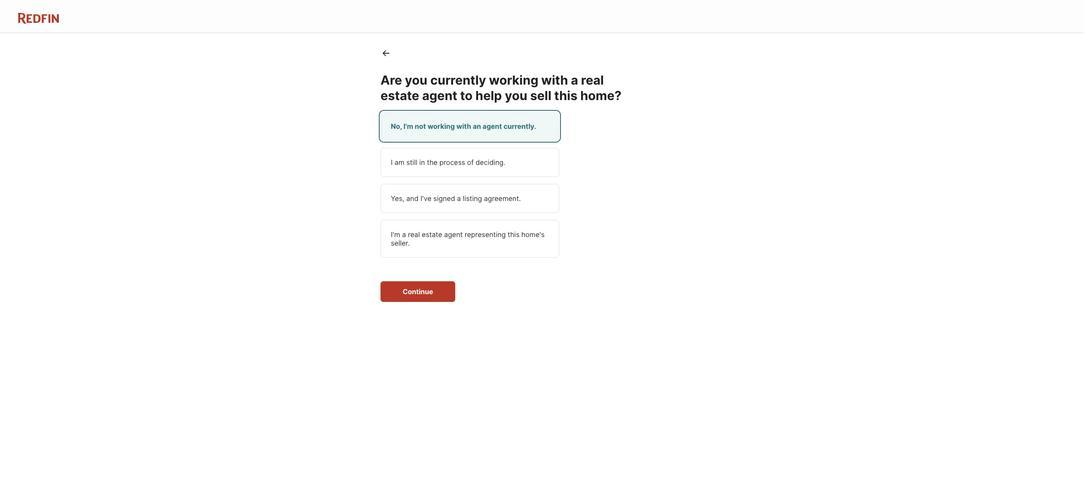 Task type: describe. For each thing, give the bounding box(es) containing it.
I'm a real estate agent representing this home's seller. radio
[[381, 220, 559, 258]]

no,
[[391, 122, 402, 130]]

working for currently
[[489, 73, 539, 88]]

an
[[473, 122, 481, 130]]

signed
[[434, 194, 455, 203]]

am
[[395, 158, 405, 167]]

yes, and i've signed a listing agreement.
[[391, 194, 521, 203]]

real inside are you currently working with a real estate agent to help you sell this home?
[[581, 73, 604, 88]]

1 horizontal spatial you
[[505, 88, 528, 103]]

i
[[391, 158, 393, 167]]

the
[[427, 158, 438, 167]]

i'm a real estate agent representing this home's seller.
[[391, 230, 545, 247]]

i'm inside i'm a real estate agent representing this home's seller.
[[391, 230, 400, 239]]

deciding.
[[476, 158, 506, 167]]

agreement.
[[484, 194, 521, 203]]

0 horizontal spatial you
[[405, 73, 428, 88]]

sell
[[530, 88, 552, 103]]

and
[[407, 194, 419, 203]]

estate inside i'm a real estate agent representing this home's seller.
[[422, 230, 442, 239]]

with for an
[[457, 122, 471, 130]]

of
[[467, 158, 474, 167]]

a inside are you currently working with a real estate agent to help you sell this home?
[[571, 73, 578, 88]]

not
[[415, 122, 426, 130]]

i am still in the process of deciding.
[[391, 158, 506, 167]]

No, I'm not working with an agent currently. radio
[[381, 112, 559, 141]]

I am still in the process of deciding. radio
[[381, 148, 559, 177]]

a inside i'm a real estate agent representing this home's seller.
[[402, 230, 406, 239]]

are
[[381, 73, 402, 88]]

this inside i'm a real estate agent representing this home's seller.
[[508, 230, 520, 239]]

with for a
[[542, 73, 568, 88]]

estate inside are you currently working with a real estate agent to help you sell this home?
[[381, 88, 419, 103]]



Task type: locate. For each thing, give the bounding box(es) containing it.
0 horizontal spatial a
[[402, 230, 406, 239]]

1 horizontal spatial this
[[555, 88, 578, 103]]

with left an
[[457, 122, 471, 130]]

continue
[[403, 287, 433, 296]]

currently.
[[504, 122, 536, 130]]

yes,
[[391, 194, 405, 203]]

you
[[405, 73, 428, 88], [505, 88, 528, 103]]

continue button
[[381, 281, 455, 302]]

real up home?
[[581, 73, 604, 88]]

option group containing no, i'm not working with an agent currently.
[[381, 112, 596, 258]]

0 horizontal spatial real
[[408, 230, 420, 239]]

1 vertical spatial working
[[428, 122, 455, 130]]

1 vertical spatial estate
[[422, 230, 442, 239]]

still
[[407, 158, 418, 167]]

1 vertical spatial i'm
[[391, 230, 400, 239]]

you left "sell"
[[505, 88, 528, 103]]

1 vertical spatial agent
[[483, 122, 502, 130]]

2 vertical spatial a
[[402, 230, 406, 239]]

with up "sell"
[[542, 73, 568, 88]]

estate down are
[[381, 88, 419, 103]]

0 horizontal spatial with
[[457, 122, 471, 130]]

real down the and
[[408, 230, 420, 239]]

1 horizontal spatial i'm
[[404, 122, 413, 130]]

1 horizontal spatial real
[[581, 73, 604, 88]]

in
[[419, 158, 425, 167]]

0 vertical spatial this
[[555, 88, 578, 103]]

with inside are you currently working with a real estate agent to help you sell this home?
[[542, 73, 568, 88]]

representing
[[465, 230, 506, 239]]

home?
[[581, 88, 622, 103]]

0 vertical spatial estate
[[381, 88, 419, 103]]

you right are
[[405, 73, 428, 88]]

0 vertical spatial a
[[571, 73, 578, 88]]

i've
[[421, 194, 432, 203]]

no, i'm not working with an agent currently.
[[391, 122, 536, 130]]

1 vertical spatial with
[[457, 122, 471, 130]]

0 vertical spatial you
[[405, 73, 428, 88]]

real inside i'm a real estate agent representing this home's seller.
[[408, 230, 420, 239]]

1 vertical spatial a
[[457, 194, 461, 203]]

i'm
[[404, 122, 413, 130], [391, 230, 400, 239]]

0 horizontal spatial this
[[508, 230, 520, 239]]

i'm down yes,
[[391, 230, 400, 239]]

agent
[[422, 88, 457, 103], [483, 122, 502, 130], [444, 230, 463, 239]]

0 vertical spatial real
[[581, 73, 604, 88]]

seller.
[[391, 239, 410, 247]]

this
[[555, 88, 578, 103], [508, 230, 520, 239]]

a
[[571, 73, 578, 88], [457, 194, 461, 203], [402, 230, 406, 239]]

1 vertical spatial you
[[505, 88, 528, 103]]

1 vertical spatial real
[[408, 230, 420, 239]]

this left home's
[[508, 230, 520, 239]]

home's
[[522, 230, 545, 239]]

currently
[[430, 73, 486, 88]]

0 horizontal spatial estate
[[381, 88, 419, 103]]

agent inside radio
[[483, 122, 502, 130]]

option group
[[381, 112, 596, 258]]

0 horizontal spatial i'm
[[391, 230, 400, 239]]

agent left the representing
[[444, 230, 463, 239]]

agent right an
[[483, 122, 502, 130]]

to
[[460, 88, 473, 103]]

0 vertical spatial i'm
[[404, 122, 413, 130]]

agent inside are you currently working with a real estate agent to help you sell this home?
[[422, 88, 457, 103]]

agent down the currently
[[422, 88, 457, 103]]

this inside are you currently working with a real estate agent to help you sell this home?
[[555, 88, 578, 103]]

0 horizontal spatial working
[[428, 122, 455, 130]]

working inside radio
[[428, 122, 455, 130]]

help
[[476, 88, 502, 103]]

1 horizontal spatial estate
[[422, 230, 442, 239]]

2 vertical spatial agent
[[444, 230, 463, 239]]

working up help
[[489, 73, 539, 88]]

0 vertical spatial with
[[542, 73, 568, 88]]

working for not
[[428, 122, 455, 130]]

a inside radio
[[457, 194, 461, 203]]

with inside no, i'm not working with an agent currently. radio
[[457, 122, 471, 130]]

i'm right the no,
[[404, 122, 413, 130]]

working
[[489, 73, 539, 88], [428, 122, 455, 130]]

estate right the seller. at the left
[[422, 230, 442, 239]]

1 horizontal spatial working
[[489, 73, 539, 88]]

1 vertical spatial this
[[508, 230, 520, 239]]

this right "sell"
[[555, 88, 578, 103]]

1 horizontal spatial with
[[542, 73, 568, 88]]

with
[[542, 73, 568, 88], [457, 122, 471, 130]]

listing
[[463, 194, 482, 203]]

Yes, and I've signed a listing agreement. radio
[[381, 184, 559, 213]]

estate
[[381, 88, 419, 103], [422, 230, 442, 239]]

1 horizontal spatial a
[[457, 194, 461, 203]]

2 horizontal spatial a
[[571, 73, 578, 88]]

agent inside i'm a real estate agent representing this home's seller.
[[444, 230, 463, 239]]

process
[[440, 158, 465, 167]]

working right not
[[428, 122, 455, 130]]

0 vertical spatial agent
[[422, 88, 457, 103]]

real
[[581, 73, 604, 88], [408, 230, 420, 239]]

are you currently working with a real estate agent to help you sell this home?
[[381, 73, 622, 103]]

i'm inside no, i'm not working with an agent currently. radio
[[404, 122, 413, 130]]

working inside are you currently working with a real estate agent to help you sell this home?
[[489, 73, 539, 88]]

0 vertical spatial working
[[489, 73, 539, 88]]



Task type: vqa. For each thing, say whether or not it's contained in the screenshot.
OWL,
no



